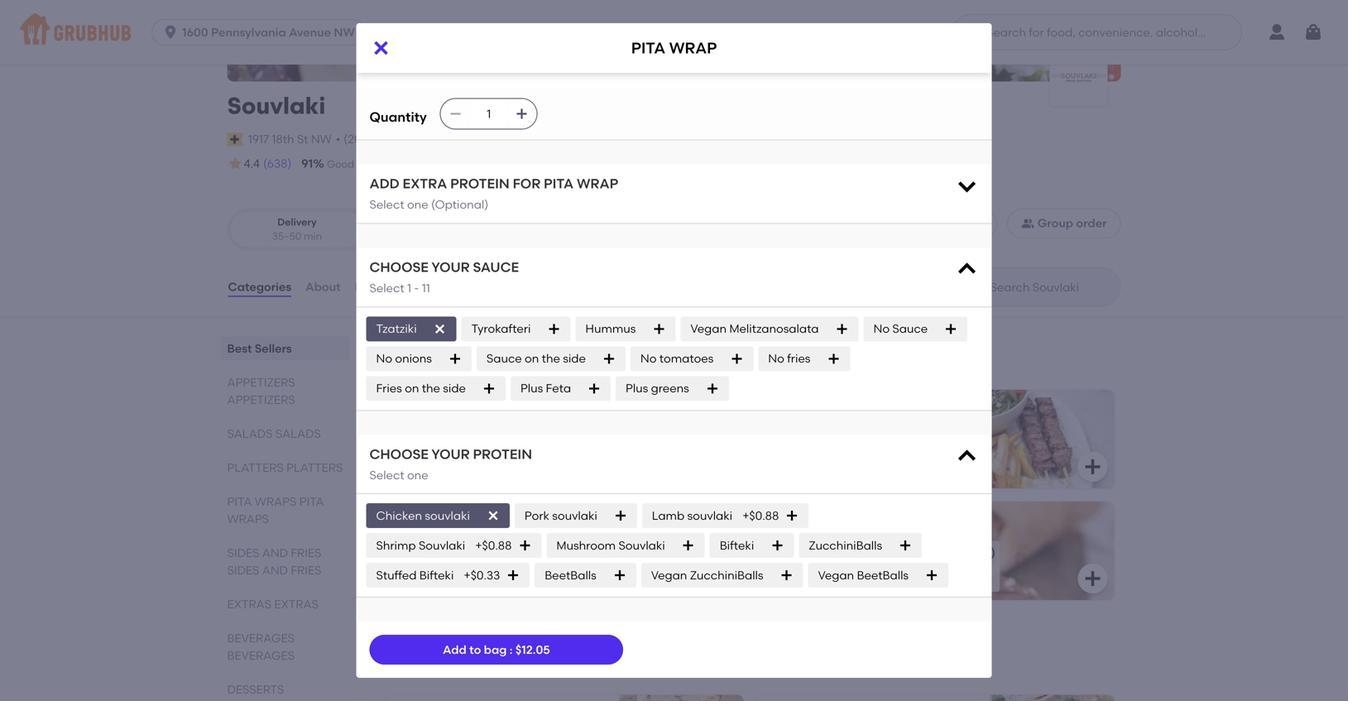 Task type: vqa. For each thing, say whether or not it's contained in the screenshot.
bottommost ginger,
no



Task type: locate. For each thing, give the bounding box(es) containing it.
melitzanosalata
[[730, 322, 819, 336]]

of
[[438, 56, 449, 70], [741, 56, 752, 70]]

your inside choose your sauce select 1 - 11
[[432, 259, 470, 275]]

salads down appetizers appetizers
[[227, 427, 273, 441]]

1 horizontal spatial +$0.88
[[743, 509, 779, 523]]

1917
[[248, 132, 269, 146]]

choose for choose your sauce
[[370, 259, 429, 275]]

0 horizontal spatial •
[[336, 132, 340, 146]]

0 horizontal spatial wrap
[[427, 546, 463, 560]]

nw right avenue at the left of the page
[[334, 25, 355, 39]]

1 horizontal spatial wrap
[[577, 176, 619, 192]]

order right group
[[1076, 216, 1107, 230]]

sellers up ordered
[[425, 337, 483, 359]]

1 vertical spatial the
[[422, 381, 440, 395]]

:
[[510, 643, 513, 657]]

91 down st
[[302, 156, 313, 171]]

1 vertical spatial fries
[[787, 352, 811, 366]]

option group
[[227, 208, 511, 250]]

best sellers
[[227, 342, 292, 356]]

sauce
[[755, 56, 789, 70]]

pita for pita wrap
[[631, 39, 666, 57]]

extras
[[227, 597, 271, 611], [274, 597, 319, 611]]

1 horizontal spatial plus
[[626, 381, 648, 395]]

choose inside choose your protein select one
[[370, 446, 429, 462]]

salads salads
[[227, 427, 321, 441]]

1 horizontal spatial sauce
[[893, 322, 928, 336]]

and up extras extras
[[262, 563, 288, 577]]

in
[[861, 56, 871, 70]]

extras down sides and fries sides and fries
[[274, 597, 319, 611]]

most
[[383, 361, 410, 375]]

your
[[432, 259, 470, 275], [432, 446, 470, 462]]

0 horizontal spatial $12.05
[[399, 565, 433, 579]]

platters
[[227, 461, 284, 475], [286, 461, 343, 475]]

0 vertical spatial protein
[[450, 176, 510, 192]]

zucchiniballs down 'lamb souvlaki'
[[690, 568, 764, 582]]

0 vertical spatial beverages
[[227, 631, 295, 645]]

protein inside the 'add extra protein for pita wrap select one (optional)'
[[450, 176, 510, 192]]

add extra protein for pita wrap select one (optional)
[[370, 176, 619, 212]]

0 horizontal spatial +$0.88
[[475, 538, 512, 553]]

your
[[673, 56, 697, 70]]

0 vertical spatial order
[[576, 158, 602, 170]]

0 horizontal spatial 91
[[302, 156, 313, 171]]

select inside choose your protein select one
[[370, 468, 404, 482]]

on inside the best sellers most ordered on grubhub
[[460, 361, 475, 375]]

3 select from the top
[[370, 468, 404, 482]]

choice
[[397, 56, 435, 70], [700, 56, 738, 70]]

91 down • (202) 652-1638 • fees
[[392, 156, 403, 171]]

souvlaki up 18th
[[227, 92, 326, 120]]

svg image
[[371, 38, 391, 58], [449, 107, 462, 121], [515, 107, 529, 121], [914, 217, 927, 230], [956, 258, 979, 281], [548, 322, 561, 336], [653, 322, 666, 336], [945, 322, 958, 336], [449, 352, 462, 365], [827, 352, 841, 365], [588, 382, 601, 395], [1083, 457, 1103, 477], [614, 509, 627, 522], [519, 539, 532, 552], [771, 539, 784, 552], [786, 569, 806, 588], [1083, 569, 1103, 588], [507, 569, 520, 582], [780, 569, 793, 582]]

0 horizontal spatial bifteki
[[420, 568, 454, 582]]

0 vertical spatial choose
[[370, 259, 429, 275]]

1 vertical spatial fries
[[291, 563, 321, 577]]

the up plus feta
[[542, 352, 560, 366]]

2 choose from the top
[[370, 446, 429, 462]]

1 horizontal spatial •
[[427, 132, 432, 146]]

choice right 'your' at top
[[700, 56, 738, 70]]

1 vertical spatial wraps
[[227, 512, 269, 526]]

1 horizontal spatial extras
[[274, 597, 319, 611]]

+$0.88 right 'lamb souvlaki'
[[743, 509, 779, 523]]

1 horizontal spatial souvlaki
[[552, 509, 597, 523]]

schedule
[[931, 216, 983, 230]]

0 vertical spatial select
[[370, 198, 404, 212]]

Search Souvlaki search field
[[989, 279, 1115, 295]]

1 horizontal spatial bifteki
[[720, 538, 754, 553]]

1 of from the left
[[438, 56, 449, 70]]

choose inside choose your sauce select 1 - 11
[[370, 259, 429, 275]]

beetballs down spanakopita
[[857, 568, 909, 582]]

one up chicken souvlaki
[[407, 468, 428, 482]]

0 vertical spatial sauce
[[893, 322, 928, 336]]

1 vertical spatial sauce
[[487, 352, 522, 366]]

2 horizontal spatial wrap
[[669, 39, 717, 57]]

souvlaki right lamb
[[688, 509, 733, 523]]

1 select from the top
[[370, 198, 404, 212]]

0 vertical spatial fries
[[291, 546, 321, 560]]

0 horizontal spatial of
[[438, 56, 449, 70]]

one down extra at the left of page
[[407, 198, 428, 212]]

1 and from the top
[[262, 546, 288, 560]]

and down the pita wraps pita wraps at the left bottom
[[262, 546, 288, 560]]

0 vertical spatial zucchiniballs
[[809, 538, 882, 553]]

1 vertical spatial choose
[[370, 446, 429, 462]]

grubhub
[[477, 361, 528, 375]]

pita
[[631, 39, 666, 57], [544, 176, 574, 192], [227, 495, 252, 509], [299, 495, 324, 509], [399, 546, 425, 560]]

souvlaki up +
[[419, 538, 465, 553]]

1 sides from the top
[[227, 546, 259, 560]]

1 vertical spatial $12.05
[[516, 643, 550, 657]]

pita wrap
[[631, 39, 717, 57]]

lamb souvlaki
[[652, 509, 733, 523]]

1 horizontal spatial fries
[[787, 352, 811, 366]]

for
[[513, 176, 541, 192]]

sides down the pita wraps pita wraps at the left bottom
[[227, 546, 259, 560]]

1 vertical spatial wrap
[[577, 176, 619, 192]]

1 horizontal spatial nw
[[334, 25, 355, 39]]

svg image inside schedule button
[[914, 217, 927, 230]]

0 vertical spatial desserts
[[227, 683, 284, 697]]

no for no fries
[[768, 352, 785, 366]]

$12.05 down shrimp souvlaki
[[399, 565, 433, 579]]

pita inside pita wrap $12.05 +
[[399, 546, 425, 560]]

wrap
[[669, 39, 717, 57], [577, 176, 619, 192], [427, 546, 463, 560]]

appetizers appetizers appetizers appetizers
[[383, 638, 607, 673]]

chicken
[[376, 509, 422, 523]]

• left (202)
[[336, 132, 340, 146]]

1 vertical spatial side
[[443, 381, 466, 395]]

0 horizontal spatial sauce
[[487, 352, 522, 366]]

1 choose from the top
[[370, 259, 429, 275]]

2 horizontal spatial on
[[525, 352, 539, 366]]

0 horizontal spatial side
[[443, 381, 466, 395]]

no tomatoes
[[641, 352, 714, 366]]

nw inside "button"
[[311, 132, 332, 146]]

wraps up sides and fries sides and fries
[[227, 512, 269, 526]]

sides up extras extras
[[227, 563, 259, 577]]

fries down melitzanosalata
[[787, 352, 811, 366]]

the
[[542, 352, 560, 366], [422, 381, 440, 395]]

1600 pennsylvania avenue nw button
[[152, 19, 372, 46]]

souvlaki down lamb
[[619, 538, 665, 553]]

1 salads from the left
[[227, 427, 273, 441]]

(202) 652-1638 button
[[344, 131, 424, 148]]

sellers for best sellers
[[255, 342, 292, 356]]

0 vertical spatial sides
[[227, 546, 259, 560]]

1 horizontal spatial the
[[542, 352, 560, 366]]

2 vertical spatial wrap
[[427, 546, 463, 560]]

1 desserts from the top
[[227, 683, 284, 697]]

1 vertical spatial protein
[[473, 446, 532, 462]]

2 horizontal spatial souvlaki
[[619, 538, 665, 553]]

1 horizontal spatial of
[[741, 56, 752, 70]]

0 horizontal spatial best
[[227, 342, 252, 356]]

no for no tomatoes
[[641, 352, 657, 366]]

souvlaki up shrimp souvlaki
[[425, 509, 470, 523]]

1 vertical spatial sides
[[227, 563, 259, 577]]

one
[[407, 198, 428, 212], [407, 468, 428, 482]]

0 vertical spatial $12.05
[[399, 565, 433, 579]]

on for sauce on the side
[[525, 352, 539, 366]]

sellers up appetizers appetizers
[[255, 342, 292, 356]]

1 vertical spatial desserts
[[227, 700, 284, 701]]

on for fries on the side
[[405, 381, 419, 395]]

nw for 1917 18th st nw
[[311, 132, 332, 146]]

0 horizontal spatial souvlaki
[[425, 509, 470, 523]]

2 select from the top
[[370, 281, 404, 295]]

plus
[[521, 381, 543, 395], [626, 381, 648, 395]]

souvlaki up the 'mushroom' at the bottom
[[552, 509, 597, 523]]

greens
[[651, 381, 689, 395]]

0 horizontal spatial order
[[576, 158, 602, 170]]

bifteki down shrimp souvlaki
[[420, 568, 454, 582]]

vegan down spanakopita
[[818, 568, 854, 582]]

1 91 from the left
[[302, 156, 313, 171]]

st
[[297, 132, 308, 146]]

beverages up desserts desserts
[[227, 649, 295, 663]]

sellers inside the best sellers most ordered on grubhub
[[425, 337, 483, 359]]

1 vertical spatial and
[[262, 563, 288, 577]]

appetizers appetizers
[[227, 375, 295, 407]]

sauce
[[473, 259, 519, 275]]

add
[[443, 643, 467, 657]]

protein up pork
[[473, 446, 532, 462]]

fries
[[291, 546, 321, 560], [291, 563, 321, 577]]

2 vertical spatial select
[[370, 468, 404, 482]]

tzatziki
[[376, 322, 417, 336]]

choice right your
[[397, 56, 435, 70]]

beverages
[[227, 631, 295, 645], [227, 649, 295, 663]]

1 one from the top
[[407, 198, 428, 212]]

order right correct
[[576, 158, 602, 170]]

side up feta
[[563, 352, 586, 366]]

1 vertical spatial zucchiniballs
[[690, 568, 764, 582]]

order inside button
[[1076, 216, 1107, 230]]

chicken souvlaki
[[376, 509, 470, 523]]

protein down delivery
[[450, 176, 510, 192]]

souvlaki for mushroom souvlaki
[[619, 538, 665, 553]]

pita wrap $12.05 +
[[399, 546, 463, 579]]

0 vertical spatial the
[[542, 352, 560, 366]]

side down ordered
[[443, 381, 466, 395]]

$12.05 right :
[[516, 643, 550, 657]]

+$0.88 for shrimp souvlaki
[[475, 538, 512, 553]]

nw inside button
[[334, 25, 355, 39]]

stuffed bifteki
[[376, 568, 454, 582]]

of left protein, on the top left
[[438, 56, 449, 70]]

on right "fries"
[[405, 381, 419, 395]]

2 souvlaki from the left
[[552, 509, 597, 523]]

2 horizontal spatial souvlaki
[[688, 509, 733, 523]]

2 horizontal spatial vegan
[[818, 568, 854, 582]]

correct
[[537, 158, 574, 170]]

fries
[[376, 381, 402, 395]]

pita
[[919, 56, 941, 70]]

1 vertical spatial beverages
[[227, 649, 295, 663]]

salads up platters platters
[[275, 427, 321, 441]]

1 vertical spatial your
[[432, 446, 470, 462]]

1 vertical spatial select
[[370, 281, 404, 295]]

0 vertical spatial one
[[407, 198, 428, 212]]

wrap for pita wrap $12.05 +
[[427, 546, 463, 560]]

on up plus feta
[[525, 352, 539, 366]]

of left sauce
[[741, 56, 752, 70]]

(spinach
[[920, 546, 971, 560]]

svg image
[[1304, 22, 1324, 42], [162, 24, 179, 41], [956, 174, 979, 198], [433, 322, 447, 336], [836, 322, 849, 336], [603, 352, 616, 365], [730, 352, 744, 365], [483, 382, 496, 395], [706, 382, 719, 395], [956, 445, 979, 468], [487, 509, 500, 522], [786, 509, 799, 522], [682, 539, 695, 552], [899, 539, 912, 552], [613, 569, 626, 582], [925, 569, 939, 582]]

wrapped
[[807, 56, 858, 70]]

your inside choose your protein select one
[[432, 446, 470, 462]]

and
[[648, 56, 670, 70]]

wrap inside pita wrap $12.05 +
[[427, 546, 463, 560]]

plus greens
[[626, 381, 689, 395]]

wrap inside the 'add extra protein for pita wrap select one (optional)'
[[577, 176, 619, 192]]

vegan for vegan beetballs
[[818, 568, 854, 582]]

1 plus from the left
[[521, 381, 543, 395]]

shrimp souvlaki
[[376, 538, 465, 553]]

fries down the pita wraps pita wraps at the left bottom
[[291, 546, 321, 560]]

1 horizontal spatial beetballs
[[857, 568, 909, 582]]

fries
[[622, 56, 645, 70], [787, 352, 811, 366]]

nw right st
[[311, 132, 332, 146]]

0 vertical spatial your
[[432, 259, 470, 275]]

2 choice from the left
[[700, 56, 738, 70]]

0 horizontal spatial platters
[[227, 461, 284, 475]]

your for protein
[[432, 446, 470, 462]]

select up chicken
[[370, 468, 404, 482]]

2 one from the top
[[407, 468, 428, 482]]

0 vertical spatial and
[[262, 546, 288, 560]]

1 horizontal spatial side
[[563, 352, 586, 366]]

0 vertical spatial fries
[[622, 56, 645, 70]]

1 horizontal spatial souvlaki
[[419, 538, 465, 553]]

choose your protein select one
[[370, 446, 532, 482]]

the for sauce
[[542, 352, 560, 366]]

avenue
[[289, 25, 331, 39]]

select left 1
[[370, 281, 404, 295]]

1 vertical spatial one
[[407, 468, 428, 482]]

1 horizontal spatial choice
[[700, 56, 738, 70]]

bifteki
[[720, 538, 754, 553], [420, 568, 454, 582]]

vegan for vegan melitzanosalata
[[691, 322, 727, 336]]

2 plus from the left
[[626, 381, 648, 395]]

all
[[791, 56, 805, 70]]

1 beverages from the top
[[227, 631, 295, 645]]

0 horizontal spatial sellers
[[255, 342, 292, 356]]

souvlaki for chicken souvlaki
[[425, 509, 470, 523]]

2 your from the top
[[432, 446, 470, 462]]

0 vertical spatial wrap
[[669, 39, 717, 57]]

sauce
[[893, 322, 928, 336], [487, 352, 522, 366]]

0 horizontal spatial nw
[[311, 132, 332, 146]]

1 horizontal spatial 91
[[392, 156, 403, 171]]

beetballs down the 'mushroom' at the bottom
[[545, 568, 597, 582]]

0 horizontal spatial salads
[[227, 427, 273, 441]]

pita wraps pita wraps
[[227, 495, 324, 526]]

• (202) 652-1638 • fees
[[336, 132, 462, 147]]

tzatziki (greek yogurt cucumber spread) image
[[990, 695, 1115, 701]]

1 horizontal spatial vegan
[[691, 322, 727, 336]]

plus left feta
[[521, 381, 543, 395]]

appetizers
[[227, 375, 295, 390], [227, 393, 295, 407], [383, 638, 493, 659], [497, 638, 607, 659], [383, 661, 441, 673], [443, 661, 502, 673]]

your left sauce
[[432, 259, 470, 275]]

1 platters from the left
[[227, 461, 284, 475]]

pita for pita wraps pita wraps
[[227, 495, 252, 509]]

delivery
[[458, 158, 496, 170]]

souvlaki
[[425, 509, 470, 523], [552, 509, 597, 523], [688, 509, 733, 523]]

0 vertical spatial nw
[[334, 25, 355, 39]]

souvlaki for lamb souvlaki
[[688, 509, 733, 523]]

1 your from the top
[[432, 259, 470, 275]]

Input item quantity number field
[[471, 99, 507, 129]]

select inside choose your sauce select 1 - 11
[[370, 281, 404, 295]]

0 horizontal spatial choice
[[397, 56, 435, 70]]

0 horizontal spatial extras
[[227, 597, 271, 611]]

0 vertical spatial wraps
[[255, 495, 297, 509]]

best inside the best sellers most ordered on grubhub
[[383, 337, 421, 359]]

0 horizontal spatial the
[[422, 381, 440, 395]]

ordered
[[413, 361, 457, 375]]

+$0.88 up +$0.33
[[475, 538, 512, 553]]

the down ordered
[[422, 381, 440, 395]]

feta
[[546, 381, 571, 395]]

sellers
[[425, 337, 483, 359], [255, 342, 292, 356]]

your up chicken souvlaki
[[432, 446, 470, 462]]

0 horizontal spatial vegan
[[651, 568, 687, 582]]

on right ordered
[[460, 361, 475, 375]]

souvlaki for shrimp souvlaki
[[419, 538, 465, 553]]

3 souvlaki from the left
[[688, 509, 733, 523]]

best up appetizers appetizers
[[227, 342, 252, 356]]

1 vertical spatial order
[[1076, 216, 1107, 230]]

bifteki up vegan zucchiniballs at the bottom
[[720, 538, 754, 553]]

1 horizontal spatial salads
[[275, 427, 321, 441]]

tyrokafteri (spicy feta cheese spread) image
[[620, 695, 744, 701]]

•
[[336, 132, 340, 146], [427, 132, 432, 146]]

18th
[[272, 132, 294, 146]]

on time delivery
[[417, 158, 496, 170]]

0 vertical spatial +$0.88
[[743, 509, 779, 523]]

extras up beverages beverages
[[227, 597, 271, 611]]

1 horizontal spatial platters
[[286, 461, 343, 475]]

sellers for best sellers most ordered on grubhub
[[425, 337, 483, 359]]

• right the 1638
[[427, 132, 432, 146]]

protein inside choose your protein select one
[[473, 446, 532, 462]]

wraps down platters platters
[[255, 495, 297, 509]]

choose up chicken
[[370, 446, 429, 462]]

plus left greens
[[626, 381, 648, 395]]

vegan down lamb
[[651, 568, 687, 582]]

best down tzatziki
[[383, 337, 421, 359]]

your choice of protein, red onions, tomatoes, fries and your choice of sauce all wrapped in a warm pita
[[370, 56, 941, 70]]

1 horizontal spatial order
[[1076, 216, 1107, 230]]

beverages down extras extras
[[227, 631, 295, 645]]

1917 18th st nw button
[[247, 130, 333, 149]]

0 horizontal spatial beetballs
[[545, 568, 597, 582]]

choose
[[370, 259, 429, 275], [370, 446, 429, 462]]

no for no onions
[[376, 352, 392, 366]]

1 horizontal spatial zucchiniballs
[[809, 538, 882, 553]]

reviews button
[[354, 257, 402, 317]]

plus for plus feta
[[521, 381, 543, 395]]

fries up extras extras
[[291, 563, 321, 577]]

1 horizontal spatial on
[[460, 361, 475, 375]]

desserts
[[227, 683, 284, 697], [227, 700, 284, 701]]

+$0.33
[[464, 568, 500, 582]]

2 extras from the left
[[274, 597, 319, 611]]

about
[[306, 280, 341, 294]]

schedule button
[[900, 208, 997, 238]]

fries left and
[[622, 56, 645, 70]]

vegan up tomatoes at bottom
[[691, 322, 727, 336]]

1 horizontal spatial $12.05
[[516, 643, 550, 657]]

group order
[[1038, 216, 1107, 230]]

zucchiniballs up $11.28
[[809, 538, 882, 553]]

2 sides from the top
[[227, 563, 259, 577]]

1 vertical spatial nw
[[311, 132, 332, 146]]

2 91 from the left
[[392, 156, 403, 171]]

1 vertical spatial +$0.88
[[475, 538, 512, 553]]

2 desserts from the top
[[227, 700, 284, 701]]

+$0.88
[[743, 509, 779, 523], [475, 538, 512, 553]]

best for best sellers
[[227, 342, 252, 356]]

souvlaki
[[227, 92, 326, 120], [419, 538, 465, 553], [619, 538, 665, 553]]

select down add
[[370, 198, 404, 212]]

choose up 1
[[370, 259, 429, 275]]

choose for choose your protein
[[370, 446, 429, 462]]

1 horizontal spatial sellers
[[425, 337, 483, 359]]

0 vertical spatial side
[[563, 352, 586, 366]]

1 souvlaki from the left
[[425, 509, 470, 523]]



Task type: describe. For each thing, give the bounding box(es) containing it.
spanakopita
[[844, 546, 917, 560]]

merida
[[844, 434, 889, 448]]

4.4
[[244, 157, 260, 171]]

pennsylvania
[[211, 25, 286, 39]]

(638)
[[263, 156, 292, 171]]

choose your sauce select 1 - 11
[[370, 259, 519, 295]]

1 choice from the left
[[397, 56, 435, 70]]

no for no sauce
[[874, 322, 890, 336]]

correct order
[[537, 158, 602, 170]]

vegan for vegan zucchiniballs
[[651, 568, 687, 582]]

1
[[407, 281, 411, 295]]

0 horizontal spatial souvlaki
[[227, 92, 326, 120]]

fries on the side
[[376, 381, 466, 395]]

1 fries from the top
[[291, 546, 321, 560]]

no onions
[[376, 352, 432, 366]]

merida (platter)
[[844, 434, 939, 448]]

1 beetballs from the left
[[545, 568, 597, 582]]

about button
[[305, 257, 342, 317]]

1600 pennsylvania avenue nw
[[182, 25, 355, 39]]

2 beverages from the top
[[227, 649, 295, 663]]

nw for 1600 pennsylvania avenue nw
[[334, 25, 355, 39]]

11
[[422, 281, 430, 295]]

1 vertical spatial bifteki
[[420, 568, 454, 582]]

(platter)
[[892, 434, 939, 448]]

side for sauce on the side
[[563, 352, 586, 366]]

the for fries
[[422, 381, 440, 395]]

pork
[[525, 509, 550, 523]]

protein for extra
[[450, 176, 510, 192]]

1917 18th st nw
[[248, 132, 332, 146]]

1 • from the left
[[336, 132, 340, 146]]

2 salads from the left
[[275, 427, 321, 441]]

svg image inside 1600 pennsylvania avenue nw button
[[162, 24, 179, 41]]

pita inside the 'add extra protein for pita wrap select one (optional)'
[[544, 176, 574, 192]]

good
[[327, 158, 354, 170]]

+
[[433, 565, 440, 579]]

2 fries from the top
[[291, 563, 321, 577]]

vegan zucchiniballs
[[651, 568, 764, 582]]

2 beetballs from the left
[[857, 568, 909, 582]]

protein,
[[452, 56, 495, 70]]

souvlaki for pork souvlaki
[[552, 509, 597, 523]]

desserts desserts
[[227, 683, 284, 701]]

2 platters from the left
[[286, 461, 343, 475]]

35–50
[[272, 230, 302, 242]]

fees button
[[435, 131, 462, 149]]

categories
[[228, 280, 292, 294]]

platters platters
[[227, 461, 343, 475]]

spanakopita (spinach pie) $11.28
[[844, 546, 996, 579]]

0 horizontal spatial zucchiniballs
[[690, 568, 764, 582]]

1600
[[182, 25, 208, 39]]

order for correct order
[[576, 158, 602, 170]]

91 for on time delivery
[[392, 156, 403, 171]]

your for sauce
[[432, 259, 470, 275]]

on
[[417, 158, 432, 170]]

sides and fries sides and fries
[[227, 546, 321, 577]]

one inside the 'add extra protein for pita wrap select one (optional)'
[[407, 198, 428, 212]]

mushroom souvlaki
[[557, 538, 665, 553]]

min
[[304, 230, 322, 242]]

1 extras from the left
[[227, 597, 271, 611]]

order for group order
[[1076, 216, 1107, 230]]

94
[[509, 156, 523, 171]]

star icon image
[[227, 155, 244, 172]]

hummus
[[586, 322, 636, 336]]

souvlaki logo image
[[1050, 48, 1108, 106]]

tomatoes,
[[562, 56, 619, 70]]

to
[[469, 643, 481, 657]]

quantity
[[370, 109, 427, 125]]

beverages beverages
[[227, 631, 295, 663]]

vegan melitzanosalata
[[691, 322, 819, 336]]

side for fries on the side
[[443, 381, 466, 395]]

sauce on the side
[[487, 352, 586, 366]]

plus for plus greens
[[626, 381, 648, 395]]

select for choose your sauce
[[370, 281, 404, 295]]

protein for your
[[473, 446, 532, 462]]

$11.28
[[844, 565, 876, 579]]

bag
[[484, 643, 507, 657]]

extra
[[403, 176, 447, 192]]

+$0.88 for lamb souvlaki
[[743, 509, 779, 523]]

one inside choose your protein select one
[[407, 468, 428, 482]]

$12.05 inside pita wrap $12.05 +
[[399, 565, 433, 579]]

no fries
[[768, 352, 811, 366]]

mushroom
[[557, 538, 616, 553]]

tyrokafteri
[[472, 322, 531, 336]]

652-
[[375, 132, 399, 146]]

pickup
[[425, 216, 458, 228]]

(optional)
[[431, 198, 489, 212]]

extras extras
[[227, 597, 319, 611]]

red
[[497, 56, 516, 70]]

2 and from the top
[[262, 563, 288, 577]]

best sellers most ordered on grubhub
[[383, 337, 528, 375]]

subscription pass image
[[227, 133, 244, 146]]

delivery 35–50 min
[[272, 216, 322, 242]]

warm
[[884, 56, 916, 70]]

0 horizontal spatial fries
[[622, 56, 645, 70]]

lamb
[[652, 509, 685, 523]]

people icon image
[[1021, 217, 1035, 230]]

(202)
[[344, 132, 372, 146]]

main navigation navigation
[[0, 0, 1348, 65]]

vegan beetballs
[[818, 568, 909, 582]]

onions,
[[519, 56, 559, 70]]

select for choose your protein
[[370, 468, 404, 482]]

stuffed
[[376, 568, 417, 582]]

pie)
[[974, 546, 996, 560]]

pita for pita wrap $12.05 +
[[399, 546, 425, 560]]

reviews
[[355, 280, 401, 294]]

good food
[[327, 158, 379, 170]]

best for best sellers most ordered on grubhub
[[383, 337, 421, 359]]

91 for good food
[[302, 156, 313, 171]]

option group containing delivery 35–50 min
[[227, 208, 511, 250]]

select inside the 'add extra protein for pita wrap select one (optional)'
[[370, 198, 404, 212]]

-
[[414, 281, 419, 295]]

0 vertical spatial bifteki
[[720, 538, 754, 553]]

merida (platter) button
[[831, 390, 1115, 488]]

2 • from the left
[[427, 132, 432, 146]]

2 of from the left
[[741, 56, 752, 70]]

pork souvlaki
[[525, 509, 597, 523]]

group
[[1038, 216, 1074, 230]]

tomatoes
[[660, 352, 714, 366]]

no sauce
[[874, 322, 928, 336]]

wrap for pita wrap
[[669, 39, 717, 57]]



